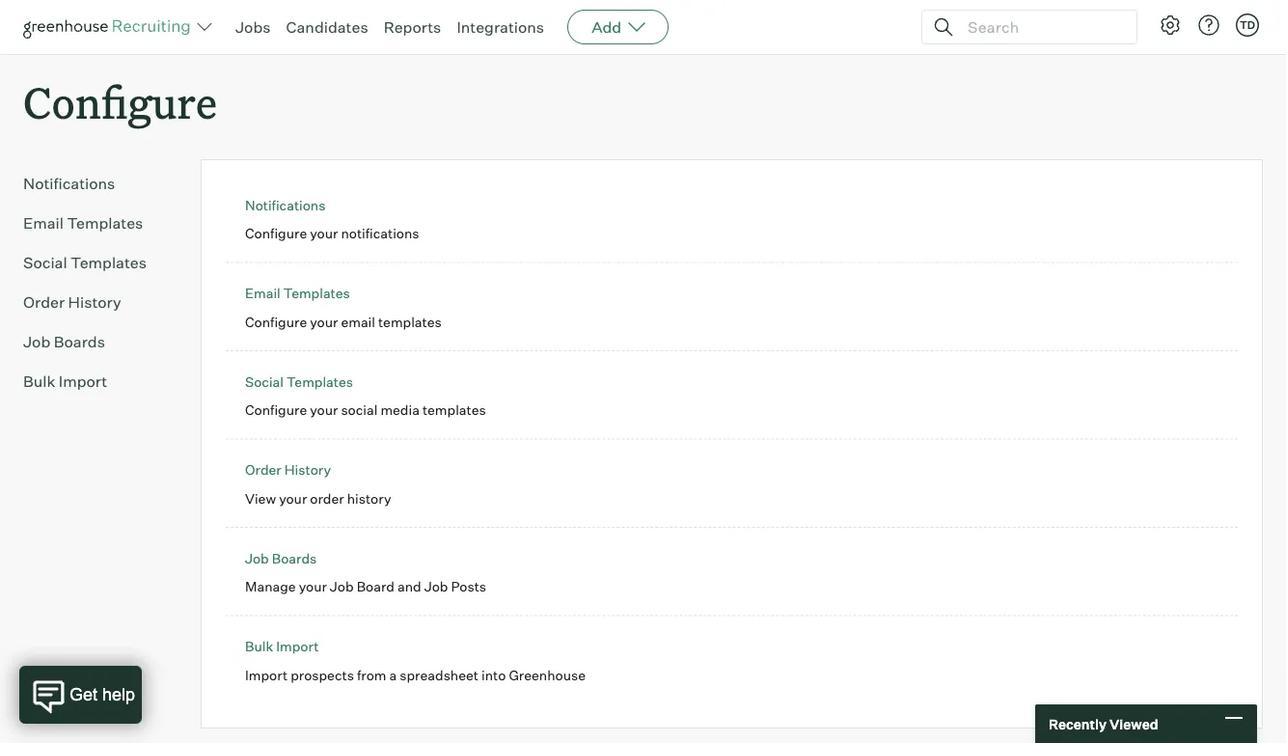 Task type: vqa. For each thing, say whether or not it's contained in the screenshot.
top offer
no



Task type: describe. For each thing, give the bounding box(es) containing it.
integrations link
[[457, 17, 544, 37]]

td button
[[1236, 14, 1259, 37]]

0 horizontal spatial social templates
[[23, 253, 147, 272]]

view
[[245, 490, 276, 507]]

add
[[592, 17, 622, 37]]

1 vertical spatial import
[[276, 638, 319, 655]]

Search text field
[[963, 13, 1119, 41]]

board
[[357, 578, 395, 595]]

1 vertical spatial templates
[[423, 402, 486, 419]]

0 horizontal spatial bulk import
[[23, 372, 107, 391]]

notifications
[[341, 225, 419, 242]]

1 horizontal spatial notifications
[[245, 197, 326, 213]]

1 vertical spatial bulk import
[[245, 638, 319, 655]]

0 vertical spatial bulk import link
[[23, 370, 170, 393]]

configure for social templates
[[245, 402, 307, 419]]

0 vertical spatial order history
[[23, 293, 121, 312]]

reports link
[[384, 17, 441, 37]]

spreadsheet
[[400, 667, 479, 683]]

manage your job board and job posts
[[245, 578, 486, 595]]

media
[[381, 402, 420, 419]]

1 horizontal spatial order history
[[245, 461, 331, 478]]

1 vertical spatial order history link
[[245, 461, 331, 478]]

1 vertical spatial social
[[245, 373, 284, 390]]

td button
[[1232, 10, 1263, 41]]

0 horizontal spatial social templates link
[[23, 251, 170, 274]]

0 horizontal spatial email templates link
[[23, 212, 170, 235]]

0 horizontal spatial job boards link
[[23, 330, 170, 353]]

jobs link
[[235, 17, 271, 37]]

into
[[482, 667, 506, 683]]

your for email
[[310, 313, 338, 330]]

1 vertical spatial social templates link
[[245, 373, 353, 390]]

1 horizontal spatial email
[[245, 285, 281, 302]]

configure your email templates
[[245, 313, 442, 330]]

boards inside job boards link
[[54, 332, 105, 351]]

0 horizontal spatial notifications link
[[23, 172, 170, 195]]



Task type: locate. For each thing, give the bounding box(es) containing it.
configure your social media templates
[[245, 402, 486, 419]]

0 horizontal spatial bulk import link
[[23, 370, 170, 393]]

0 vertical spatial import
[[59, 372, 107, 391]]

0 horizontal spatial order history link
[[23, 291, 170, 314]]

1 horizontal spatial job boards link
[[245, 550, 317, 567]]

bulk
[[23, 372, 55, 391], [245, 638, 273, 655]]

prospects
[[291, 667, 354, 683]]

1 horizontal spatial email templates link
[[245, 285, 350, 302]]

templates
[[67, 213, 143, 233], [71, 253, 147, 272], [283, 285, 350, 302], [287, 373, 353, 390]]

0 vertical spatial bulk import
[[23, 372, 107, 391]]

1 horizontal spatial history
[[284, 461, 331, 478]]

job
[[23, 332, 50, 351], [245, 550, 269, 567], [330, 578, 354, 595], [424, 578, 448, 595]]

your for notifications
[[310, 225, 338, 242]]

0 horizontal spatial email templates
[[23, 213, 143, 233]]

1 vertical spatial notifications
[[245, 197, 326, 213]]

social templates link
[[23, 251, 170, 274], [245, 373, 353, 390]]

0 horizontal spatial boards
[[54, 332, 105, 351]]

job boards
[[23, 332, 105, 351], [245, 550, 317, 567]]

0 vertical spatial email
[[23, 213, 64, 233]]

1 vertical spatial job boards
[[245, 550, 317, 567]]

jobs
[[235, 17, 271, 37]]

2 vertical spatial import
[[245, 667, 288, 683]]

your for job
[[299, 578, 327, 595]]

configure your notifications
[[245, 225, 419, 242]]

social
[[23, 253, 67, 272], [245, 373, 284, 390]]

email templates
[[23, 213, 143, 233], [245, 285, 350, 302]]

import prospects from a spreadsheet into greenhouse
[[245, 667, 586, 683]]

your
[[310, 225, 338, 242], [310, 313, 338, 330], [310, 402, 338, 419], [279, 490, 307, 507], [299, 578, 327, 595]]

0 vertical spatial templates
[[378, 313, 442, 330]]

manage
[[245, 578, 296, 595]]

order history
[[23, 293, 121, 312], [245, 461, 331, 478]]

1 horizontal spatial social
[[245, 373, 284, 390]]

0 vertical spatial history
[[68, 293, 121, 312]]

0 vertical spatial job boards
[[23, 332, 105, 351]]

1 horizontal spatial order history link
[[245, 461, 331, 478]]

0 vertical spatial bulk
[[23, 372, 55, 391]]

templates right email
[[378, 313, 442, 330]]

import
[[59, 372, 107, 391], [276, 638, 319, 655], [245, 667, 288, 683]]

recently
[[1049, 715, 1107, 732]]

order history link
[[23, 291, 170, 314], [245, 461, 331, 478]]

add button
[[568, 10, 669, 44]]

integrations
[[457, 17, 544, 37]]

and
[[398, 578, 421, 595]]

1 horizontal spatial job boards
[[245, 550, 317, 567]]

0 horizontal spatial bulk
[[23, 372, 55, 391]]

your left email
[[310, 313, 338, 330]]

email templates link
[[23, 212, 170, 235], [245, 285, 350, 302]]

1 horizontal spatial order
[[245, 461, 281, 478]]

view your order history
[[245, 490, 391, 507]]

1 vertical spatial order history
[[245, 461, 331, 478]]

1 vertical spatial order
[[245, 461, 281, 478]]

social
[[341, 402, 378, 419]]

1 vertical spatial boards
[[272, 550, 317, 567]]

1 vertical spatial job boards link
[[245, 550, 317, 567]]

email
[[341, 313, 375, 330]]

1 horizontal spatial bulk import link
[[245, 638, 319, 655]]

1 horizontal spatial bulk
[[245, 638, 273, 655]]

1 vertical spatial bulk import link
[[245, 638, 319, 655]]

greenhouse
[[509, 667, 586, 683]]

0 vertical spatial social templates link
[[23, 251, 170, 274]]

0 vertical spatial job boards link
[[23, 330, 170, 353]]

0 horizontal spatial order
[[23, 293, 65, 312]]

0 horizontal spatial order history
[[23, 293, 121, 312]]

0 vertical spatial order
[[23, 293, 65, 312]]

1 vertical spatial social templates
[[245, 373, 353, 390]]

posts
[[451, 578, 486, 595]]

your left notifications
[[310, 225, 338, 242]]

0 horizontal spatial notifications
[[23, 174, 115, 193]]

0 vertical spatial social
[[23, 253, 67, 272]]

1 vertical spatial notifications link
[[245, 197, 326, 213]]

0 horizontal spatial job boards
[[23, 332, 105, 351]]

1 horizontal spatial boards
[[272, 550, 317, 567]]

1 vertical spatial email templates link
[[245, 285, 350, 302]]

your for social
[[310, 402, 338, 419]]

1 vertical spatial bulk
[[245, 638, 273, 655]]

candidates link
[[286, 17, 368, 37]]

email
[[23, 213, 64, 233], [245, 285, 281, 302]]

templates right media
[[423, 402, 486, 419]]

bulk import link
[[23, 370, 170, 393], [245, 638, 319, 655]]

your for order
[[279, 490, 307, 507]]

1 horizontal spatial email templates
[[245, 285, 350, 302]]

your left social
[[310, 402, 338, 419]]

1 horizontal spatial notifications link
[[245, 197, 326, 213]]

0 vertical spatial social templates
[[23, 253, 147, 272]]

your right "manage"
[[299, 578, 327, 595]]

0 vertical spatial email templates
[[23, 213, 143, 233]]

configure for notifications
[[245, 225, 307, 242]]

job boards link
[[23, 330, 170, 353], [245, 550, 317, 567]]

0 horizontal spatial email
[[23, 213, 64, 233]]

reports
[[384, 17, 441, 37]]

0 vertical spatial notifications
[[23, 174, 115, 193]]

1 horizontal spatial social templates link
[[245, 373, 353, 390]]

boards
[[54, 332, 105, 351], [272, 550, 317, 567]]

candidates
[[286, 17, 368, 37]]

0 horizontal spatial social
[[23, 253, 67, 272]]

0 vertical spatial boards
[[54, 332, 105, 351]]

templates
[[378, 313, 442, 330], [423, 402, 486, 419]]

0 vertical spatial email templates link
[[23, 212, 170, 235]]

1 horizontal spatial bulk import
[[245, 638, 319, 655]]

a
[[389, 667, 397, 683]]

configure
[[23, 73, 217, 130], [245, 225, 307, 242], [245, 313, 307, 330], [245, 402, 307, 419]]

configure image
[[1159, 14, 1182, 37]]

notifications
[[23, 174, 115, 193], [245, 197, 326, 213]]

recently viewed
[[1049, 715, 1159, 732]]

0 horizontal spatial history
[[68, 293, 121, 312]]

history
[[68, 293, 121, 312], [284, 461, 331, 478]]

0 vertical spatial notifications link
[[23, 172, 170, 195]]

td
[[1240, 18, 1256, 31]]

bulk import
[[23, 372, 107, 391], [245, 638, 319, 655]]

social templates
[[23, 253, 147, 272], [245, 373, 353, 390]]

notifications link
[[23, 172, 170, 195], [245, 197, 326, 213]]

1 vertical spatial email
[[245, 285, 281, 302]]

from
[[357, 667, 386, 683]]

1 vertical spatial history
[[284, 461, 331, 478]]

your right view
[[279, 490, 307, 507]]

order
[[310, 490, 344, 507]]

history
[[347, 490, 391, 507]]

configure for email templates
[[245, 313, 307, 330]]

greenhouse recruiting image
[[23, 15, 197, 39]]

1 horizontal spatial social templates
[[245, 373, 353, 390]]

1 vertical spatial email templates
[[245, 285, 350, 302]]

viewed
[[1110, 715, 1159, 732]]

0 vertical spatial order history link
[[23, 291, 170, 314]]

order
[[23, 293, 65, 312], [245, 461, 281, 478]]



